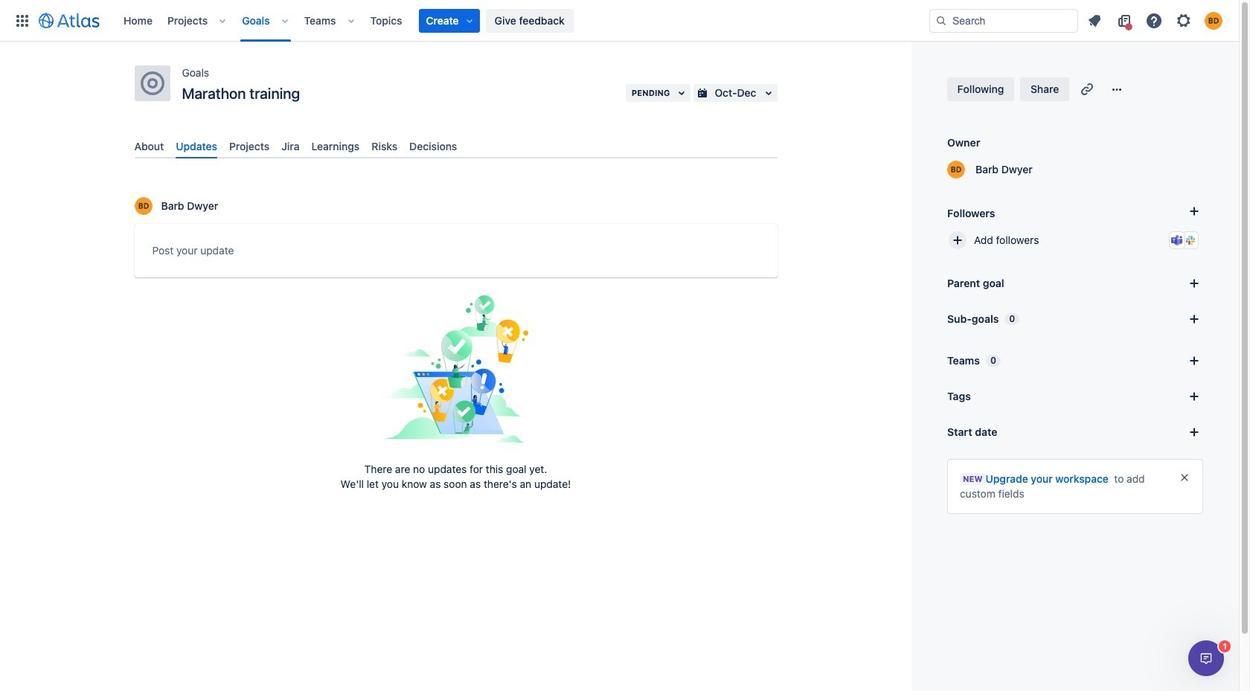 Task type: locate. For each thing, give the bounding box(es) containing it.
account image
[[1205, 12, 1223, 29]]

slack logo showing nan channels are connected to this goal image
[[1185, 234, 1197, 246]]

notifications image
[[1086, 12, 1104, 29]]

search image
[[936, 15, 948, 26]]

help image
[[1146, 12, 1163, 29]]

dialog
[[1189, 641, 1225, 677]]

more icon image
[[1109, 80, 1126, 98]]

Search field
[[930, 9, 1079, 32]]

None search field
[[930, 9, 1079, 32]]

tab list
[[128, 134, 783, 159]]

banner
[[0, 0, 1239, 42]]

goal icon image
[[140, 71, 164, 95]]



Task type: vqa. For each thing, say whether or not it's contained in the screenshot.
Goal icon
yes



Task type: describe. For each thing, give the bounding box(es) containing it.
settings image
[[1175, 12, 1193, 29]]

close banner image
[[1179, 472, 1191, 484]]

Main content area, start typing to enter text. text field
[[152, 242, 760, 265]]

switch to... image
[[13, 12, 31, 29]]

add a follower image
[[1186, 202, 1204, 220]]

msteams logo showing  channels are connected to this goal image
[[1172, 234, 1184, 246]]

add follower image
[[949, 232, 967, 249]]

top element
[[9, 0, 930, 41]]



